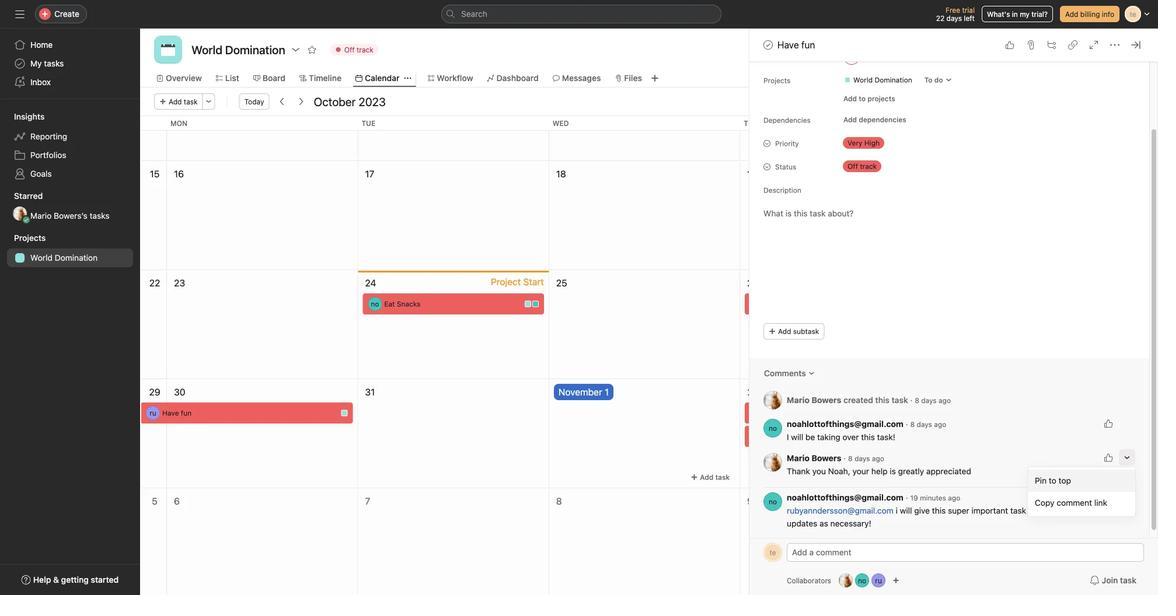 Task type: locate. For each thing, give the bounding box(es) containing it.
insights element
[[0, 106, 140, 186]]

0 horizontal spatial have fun
[[162, 409, 192, 417]]

to inside button
[[859, 95, 866, 103]]

0 horizontal spatial projects
[[14, 233, 46, 243]]

0 vertical spatial world
[[854, 76, 873, 84]]

mb button left ru button
[[839, 574, 853, 588]]

have fun dialog
[[750, 0, 1158, 596]]

30
[[900, 52, 910, 62], [174, 387, 185, 398]]

1 noahlottofthings@gmail.com from the top
[[787, 420, 904, 429]]

task inside "button"
[[1120, 576, 1137, 586]]

starred
[[14, 191, 43, 201]]

1 horizontal spatial add task
[[700, 474, 730, 482]]

noahlottofthings@gmail.com link up rubyanndersson@gmail.com link
[[787, 493, 904, 503]]

world domination up projects
[[854, 76, 912, 84]]

to
[[859, 95, 866, 103], [1049, 476, 1057, 486], [1029, 507, 1036, 516]]

billing
[[1081, 10, 1100, 18]]

·
[[911, 396, 913, 405], [906, 420, 908, 429], [844, 454, 846, 464], [906, 493, 908, 503]]

minutes
[[920, 495, 946, 503]]

add task
[[169, 98, 198, 106], [700, 474, 730, 482]]

days up greatly
[[917, 421, 932, 429]]

0 horizontal spatial have
[[162, 409, 179, 417]]

give down 1 'button' at right bottom
[[1087, 507, 1103, 516]]

&
[[53, 575, 59, 585]]

1 vertical spatial add task button
[[686, 469, 735, 486]]

0 likes. click to like this task image for i will be taking over this task!
[[1104, 420, 1113, 429]]

0 horizontal spatial this
[[861, 433, 875, 443]]

0 likes. click to like this task image for thank you noah, your help is greatly appreciated
[[1104, 454, 1113, 463]]

help
[[33, 575, 51, 585]]

noahlottofthings@gmail.com link up i will be taking over this task!
[[787, 420, 904, 429]]

no button down make
[[764, 420, 782, 438]]

no button
[[764, 420, 782, 438], [764, 493, 782, 512], [855, 574, 869, 588]]

0 horizontal spatial off track
[[344, 46, 374, 54]]

0 vertical spatial noahlottofthings@gmail.com link
[[787, 420, 904, 429]]

1 vertical spatial track
[[860, 163, 877, 171]]

1 vertical spatial world domination link
[[7, 249, 133, 267]]

26
[[881, 52, 891, 62], [747, 278, 759, 289]]

2 vertical spatial to
[[1029, 507, 1036, 516]]

1 vertical spatial mario
[[787, 396, 810, 405]]

find investors
[[767, 433, 813, 441]]

track up calendar link
[[357, 46, 374, 54]]

world inside projects element
[[30, 253, 52, 263]]

0 vertical spatial tasks
[[44, 59, 64, 68]]

pin
[[1035, 476, 1047, 486]]

wed
[[553, 119, 569, 127]]

this down "noahlottofthings@gmail.com · 8 days ago" in the bottom of the page
[[861, 433, 875, 443]]

to left projects
[[859, 95, 866, 103]]

important
[[972, 507, 1008, 516]]

no button left ru button
[[855, 574, 869, 588]]

this for created
[[876, 396, 890, 405]]

1 vertical spatial you
[[1038, 507, 1052, 516]]

1 vertical spatial noahlottofthings@gmail.com link
[[787, 493, 904, 503]]

add to starred image
[[307, 45, 317, 54]]

0 horizontal spatial add task button
[[154, 93, 203, 110]]

1 vertical spatial projects
[[14, 233, 46, 243]]

bowers for created
[[812, 396, 842, 405]]

1 noahlottofthings@gmail.com link from the top
[[787, 420, 904, 429]]

trial
[[962, 6, 975, 14]]

comments
[[764, 369, 806, 379]]

30 right – on the top
[[900, 52, 910, 62]]

show options image
[[1124, 455, 1131, 462]]

1 vertical spatial tasks
[[90, 211, 110, 221]]

pin to top menu item
[[1028, 470, 1136, 492]]

ru down 29
[[150, 409, 156, 417]]

no left ru button
[[858, 577, 867, 585]]

bowers up noah,
[[812, 454, 842, 464]]

0 horizontal spatial 22
[[149, 278, 160, 289]]

1 horizontal spatial track
[[860, 163, 877, 171]]

will for i
[[791, 433, 804, 443]]

1 vertical spatial 0 likes. click to like this task image
[[1104, 420, 1113, 429]]

be
[[806, 433, 815, 443]]

tasks right bowers's at the left
[[90, 211, 110, 221]]

19 inside the noahlottofthings@gmail.com · 19 minutes ago
[[911, 495, 918, 503]]

you left -
[[1038, 507, 1052, 516]]

you
[[813, 467, 826, 477], [1038, 507, 1052, 516]]

1 horizontal spatial tasks
[[90, 211, 110, 221]]

2 noahlottofthings@gmail.com from the top
[[787, 493, 904, 503]]

track down high
[[860, 163, 877, 171]]

comment
[[1057, 498, 1092, 508]]

1 vertical spatial to
[[1049, 476, 1057, 486]]

track inside off track dropdown button
[[860, 163, 877, 171]]

0 horizontal spatial world domination
[[30, 253, 98, 263]]

main content
[[750, 0, 1150, 545]]

noahlottofthings@gmail.com link for noahlottofthings@gmail.com · 8 days ago
[[787, 420, 904, 429]]

30 right 29
[[174, 387, 185, 398]]

0 horizontal spatial add task
[[169, 98, 198, 106]]

0 horizontal spatial world
[[30, 253, 52, 263]]

dashboard
[[497, 73, 539, 83]]

0 vertical spatial bowers
[[812, 396, 842, 405]]

2 vertical spatial 0 likes. click to like this task image
[[1104, 454, 1113, 463]]

2 bowers from the top
[[812, 454, 842, 464]]

home
[[30, 40, 53, 50]]

task for the bottom add task button
[[716, 474, 730, 482]]

2 horizontal spatial to
[[1049, 476, 1057, 486]]

0 vertical spatial track
[[357, 46, 374, 54]]

1 horizontal spatial 19
[[911, 495, 918, 503]]

1 horizontal spatial world
[[854, 76, 873, 84]]

you inside i will give this super important task to you - please give daily updates as necessary!
[[1038, 507, 1052, 516]]

no button right 9
[[764, 493, 782, 512]]

off track up calendar link
[[344, 46, 374, 54]]

1 vertical spatial world
[[30, 253, 52, 263]]

to for projects
[[859, 95, 866, 103]]

track
[[357, 46, 374, 54], [860, 163, 877, 171]]

top
[[1059, 476, 1071, 486]]

1 vertical spatial will
[[900, 507, 912, 516]]

add
[[1066, 10, 1079, 18], [844, 95, 857, 103], [169, 98, 182, 106], [844, 116, 857, 124], [778, 328, 791, 336], [700, 474, 714, 482]]

copy task link image
[[1068, 40, 1078, 50]]

1 horizontal spatial 1
[[1099, 494, 1102, 502]]

1 horizontal spatial have fun
[[778, 39, 815, 51]]

3
[[939, 387, 944, 398]]

world down projects dropdown button
[[30, 253, 52, 263]]

1 horizontal spatial give
[[1087, 507, 1103, 516]]

will right i at bottom right
[[791, 433, 804, 443]]

no
[[371, 300, 379, 308], [769, 425, 777, 433], [769, 498, 777, 507], [858, 577, 867, 585]]

do
[[935, 76, 943, 84]]

projects down due date
[[764, 77, 791, 85]]

19 left "minutes"
[[911, 495, 918, 503]]

0 vertical spatial world domination link
[[840, 74, 917, 86]]

world domination link up projects
[[840, 74, 917, 86]]

2023
[[359, 95, 386, 108]]

world domination inside projects element
[[30, 253, 98, 263]]

previous month image
[[278, 97, 287, 106]]

domination up projects
[[875, 76, 912, 84]]

join task
[[1102, 576, 1137, 586]]

off inside dropdown button
[[848, 163, 858, 171]]

bowers up floats
[[812, 396, 842, 405]]

1 horizontal spatial have
[[778, 39, 799, 51]]

ru
[[150, 409, 156, 417], [875, 577, 882, 585]]

mario down "starred"
[[30, 211, 52, 221]]

give down "minutes"
[[914, 507, 930, 516]]

1 vertical spatial domination
[[55, 253, 98, 263]]

1 right november
[[605, 387, 609, 398]]

1 vertical spatial no button
[[764, 493, 782, 512]]

1 horizontal spatial 22
[[936, 14, 945, 22]]

1 horizontal spatial ru
[[875, 577, 882, 585]]

0 horizontal spatial give
[[914, 507, 930, 516]]

this down "minutes"
[[932, 507, 946, 516]]

0 vertical spatial 1
[[605, 387, 609, 398]]

mon
[[170, 119, 187, 127]]

0 horizontal spatial world domination link
[[7, 249, 133, 267]]

0 vertical spatial world domination
[[854, 76, 912, 84]]

0 horizontal spatial track
[[357, 46, 374, 54]]

2 vertical spatial mario
[[787, 454, 810, 464]]

add task button
[[154, 93, 203, 110], [686, 469, 735, 486]]

1 vertical spatial off track
[[848, 163, 877, 171]]

2 noahlottofthings@gmail.com link from the top
[[787, 493, 904, 503]]

this inside i will give this super important task to you - please give daily updates as necessary!
[[932, 507, 946, 516]]

1 vertical spatial noahlottofthings@gmail.com
[[787, 493, 904, 503]]

to inside menu item
[[1049, 476, 1057, 486]]

1 horizontal spatial off
[[848, 163, 858, 171]]

2 vertical spatial no button
[[855, 574, 869, 588]]

days
[[947, 14, 962, 22], [922, 397, 937, 405], [917, 421, 932, 429], [855, 455, 870, 463]]

1 horizontal spatial off track
[[848, 163, 877, 171]]

2 vertical spatial this
[[932, 507, 946, 516]]

0 vertical spatial you
[[813, 467, 826, 477]]

off down very on the right top
[[848, 163, 858, 171]]

mb down starred dropdown button
[[14, 210, 25, 218]]

noahlottofthings@gmail.com · 19 minutes ago
[[787, 493, 961, 503]]

priority
[[775, 140, 799, 148]]

help & getting started button
[[14, 570, 126, 591]]

join
[[1102, 576, 1118, 586]]

1 horizontal spatial you
[[1038, 507, 1052, 516]]

noahlottofthings@gmail.com up i will be taking over this task!
[[787, 420, 904, 429]]

bowers's
[[54, 211, 87, 221]]

add tab image
[[650, 74, 660, 83]]

ru button
[[872, 574, 886, 588]]

ago inside 'mario bowers · 8 days ago'
[[872, 455, 884, 463]]

0 horizontal spatial to
[[859, 95, 866, 103]]

19 left status
[[747, 168, 757, 180]]

ru left add or remove collaborators image at bottom
[[875, 577, 882, 585]]

0 vertical spatial to
[[859, 95, 866, 103]]

0 horizontal spatial fun
[[181, 409, 192, 417]]

very high
[[848, 139, 880, 147]]

noahlottofthings@gmail.com for noahlottofthings@gmail.com · 19 minutes ago
[[787, 493, 904, 503]]

1 vertical spatial ru
[[875, 577, 882, 585]]

0 vertical spatial off track
[[344, 46, 374, 54]]

Completed checkbox
[[761, 38, 775, 52]]

1 horizontal spatial domination
[[875, 76, 912, 84]]

1 vertical spatial this
[[861, 433, 875, 443]]

· left the 3
[[911, 396, 913, 405]]

off track down very high
[[848, 163, 877, 171]]

subtask
[[793, 328, 819, 336]]

world domination down mario bowers's tasks
[[30, 253, 98, 263]]

appreciated
[[927, 467, 971, 477]]

fun
[[802, 39, 815, 51], [181, 409, 192, 417]]

0 horizontal spatial tasks
[[44, 59, 64, 68]]

insights
[[14, 112, 45, 121]]

22 left 23
[[149, 278, 160, 289]]

0 vertical spatial will
[[791, 433, 804, 443]]

1 vertical spatial bowers
[[812, 454, 842, 464]]

24
[[365, 278, 376, 289]]

mb button
[[764, 391, 782, 410], [764, 454, 782, 472], [839, 574, 853, 588]]

main content containing oct 26
[[750, 0, 1150, 545]]

ago inside "noahlottofthings@gmail.com · 8 days ago"
[[934, 421, 947, 429]]

start
[[523, 276, 544, 288]]

0 vertical spatial 30
[[900, 52, 910, 62]]

domination
[[875, 76, 912, 84], [55, 253, 98, 263]]

30 inside main content
[[900, 52, 910, 62]]

mario bowers link up thank
[[787, 454, 842, 464]]

ago inside mario bowers created this task · 8 days ago
[[939, 397, 951, 405]]

mario bowers link up beer
[[787, 396, 842, 405]]

1 horizontal spatial fun
[[802, 39, 815, 51]]

mb left 'find'
[[752, 433, 763, 441]]

mario bowers link
[[787, 396, 842, 405], [787, 454, 842, 464]]

started
[[91, 575, 119, 585]]

0 vertical spatial projects
[[764, 77, 791, 85]]

bowers
[[812, 396, 842, 405], [812, 454, 842, 464]]

description
[[764, 187, 802, 195]]

will inside i will give this super important task to you - please give daily updates as necessary!
[[900, 507, 912, 516]]

this right created
[[876, 396, 890, 405]]

necessary!
[[831, 519, 872, 529]]

1 down pin to top menu item
[[1099, 494, 1102, 502]]

track inside off track popup button
[[357, 46, 374, 54]]

to left -
[[1029, 507, 1036, 516]]

have inside dialog
[[778, 39, 799, 51]]

22 left free
[[936, 14, 945, 22]]

mb button right 2
[[764, 391, 782, 410]]

0 likes. click to like this task image
[[1005, 40, 1015, 50], [1104, 420, 1113, 429], [1104, 454, 1113, 463]]

timeline
[[309, 73, 342, 83]]

world domination link inside projects element
[[7, 249, 133, 267]]

0 vertical spatial noahlottofthings@gmail.com
[[787, 420, 904, 429]]

thank
[[787, 467, 810, 477]]

2 mario bowers link from the top
[[787, 454, 842, 464]]

mario up 'root'
[[787, 396, 810, 405]]

0 vertical spatial off
[[344, 46, 355, 54]]

very high button
[[838, 135, 909, 152]]

1 horizontal spatial to
[[1029, 507, 1036, 516]]

0 vertical spatial mario bowers link
[[787, 396, 842, 405]]

1 horizontal spatial add task button
[[686, 469, 735, 486]]

1 vertical spatial 1
[[1099, 494, 1102, 502]]

world domination inside main content
[[854, 76, 912, 84]]

days up your
[[855, 455, 870, 463]]

project start
[[491, 276, 544, 288]]

domination inside main content
[[875, 76, 912, 84]]

mario
[[30, 211, 52, 221], [787, 396, 810, 405], [787, 454, 810, 464]]

0 horizontal spatial domination
[[55, 253, 98, 263]]

0 vertical spatial no button
[[764, 420, 782, 438]]

updates
[[787, 519, 818, 529]]

1 bowers from the top
[[812, 396, 842, 405]]

11
[[1132, 496, 1140, 507]]

noahlottofthings@gmail.com up rubyanndersson@gmail.com link
[[787, 493, 904, 503]]

no down make
[[769, 425, 777, 433]]

mario inside starred element
[[30, 211, 52, 221]]

tasks right my
[[44, 59, 64, 68]]

to right pin
[[1049, 476, 1057, 486]]

global element
[[0, 29, 140, 99]]

mb left ru button
[[841, 577, 851, 585]]

1 vertical spatial off
[[848, 163, 858, 171]]

mb button down 'find'
[[764, 454, 782, 472]]

projects down "starred"
[[14, 233, 46, 243]]

i will be taking over this task!
[[787, 433, 896, 443]]

projects
[[764, 77, 791, 85], [14, 233, 46, 243]]

26 inside main content
[[881, 52, 891, 62]]

tasks inside "link"
[[44, 59, 64, 68]]

add billing info button
[[1060, 6, 1120, 22]]

world domination
[[854, 76, 912, 84], [30, 253, 98, 263]]

mario bowers link for ·
[[787, 454, 842, 464]]

you left noah,
[[813, 467, 826, 477]]

off right add to starred icon
[[344, 46, 355, 54]]

will right the i
[[900, 507, 912, 516]]

mario up thank
[[787, 454, 810, 464]]

22 inside free trial 22 days left
[[936, 14, 945, 22]]

link
[[1095, 498, 1108, 508]]

1 horizontal spatial will
[[900, 507, 912, 516]]

domination down bowers's at the left
[[55, 253, 98, 263]]

days left left
[[947, 14, 962, 22]]

1 give from the left
[[914, 507, 930, 516]]

17
[[365, 168, 374, 180]]

1 vertical spatial world domination
[[30, 253, 98, 263]]

world domination link
[[840, 74, 917, 86], [7, 249, 133, 267]]

home link
[[7, 36, 133, 54]]

days left the 3
[[922, 397, 937, 405]]

0 vertical spatial 0 likes. click to like this task image
[[1005, 40, 1015, 50]]

0 horizontal spatial 30
[[174, 387, 185, 398]]

calendar
[[365, 73, 400, 83]]

world up the add to projects button
[[854, 76, 873, 84]]

mario for mario bowers · 8 days ago
[[787, 454, 810, 464]]

1 vertical spatial fun
[[181, 409, 192, 417]]

high
[[865, 139, 880, 147]]

0 horizontal spatial 19
[[747, 168, 757, 180]]

1 vertical spatial mb button
[[764, 454, 782, 472]]

0 horizontal spatial off
[[344, 46, 355, 54]]

dependencies
[[859, 116, 907, 124]]

0 vertical spatial add task
[[169, 98, 198, 106]]

mario bowers · 8 days ago
[[787, 454, 884, 464]]

floats
[[821, 409, 841, 417]]

1 vertical spatial 19
[[911, 495, 918, 503]]

i will give this super important task to you - please give daily updates as necessary!
[[787, 507, 1125, 529]]

off track inside dropdown button
[[848, 163, 877, 171]]

1 horizontal spatial world domination
[[854, 76, 912, 84]]

1 horizontal spatial projects
[[764, 77, 791, 85]]

1 mario bowers link from the top
[[787, 396, 842, 405]]

10
[[939, 496, 948, 507]]

noahlottofthings@gmail.com · 8 days ago
[[787, 420, 947, 429]]

0 vertical spatial add task button
[[154, 93, 203, 110]]

will
[[791, 433, 804, 443], [900, 507, 912, 516]]

1 inside 1 'button'
[[1099, 494, 1102, 502]]

world domination link down mario bowers's tasks
[[7, 249, 133, 267]]



Task type: vqa. For each thing, say whether or not it's contained in the screenshot.
To do
yes



Task type: describe. For each thing, give the bounding box(es) containing it.
0 horizontal spatial 26
[[747, 278, 759, 289]]

due
[[764, 53, 777, 62]]

dashboard link
[[487, 72, 539, 85]]

1 vertical spatial 22
[[149, 278, 160, 289]]

mb inside starred element
[[14, 210, 25, 218]]

mario bowers created this task · 8 days ago
[[787, 396, 951, 405]]

projects inside have fun dialog
[[764, 77, 791, 85]]

find
[[767, 433, 781, 441]]

mario bowers link for created
[[787, 396, 842, 405]]

copy comment link
[[1035, 498, 1108, 508]]

ru inside button
[[875, 577, 882, 585]]

is
[[890, 467, 896, 477]]

overview
[[166, 73, 202, 83]]

workflow link
[[428, 72, 473, 85]]

add billing info
[[1066, 10, 1115, 18]]

have fun inside have fun dialog
[[778, 39, 815, 51]]

my tasks
[[30, 59, 64, 68]]

beer
[[804, 409, 819, 417]]

i
[[896, 507, 898, 516]]

world inside main content
[[854, 76, 873, 84]]

info
[[1102, 10, 1115, 18]]

portfolios
[[30, 150, 66, 160]]

mario for mario bowers's tasks
[[30, 211, 52, 221]]

rubyanndersson@gmail.com
[[787, 507, 894, 516]]

board link
[[253, 72, 286, 85]]

dependencies
[[764, 116, 811, 125]]

to inside i will give this super important task to you - please give daily updates as necessary!
[[1029, 507, 1036, 516]]

due date
[[764, 53, 794, 62]]

noahlottofthings@gmail.com for noahlottofthings@gmail.com · 8 days ago
[[787, 420, 904, 429]]

getting
[[61, 575, 89, 585]]

6
[[174, 496, 180, 507]]

days inside "noahlottofthings@gmail.com · 8 days ago"
[[917, 421, 932, 429]]

calendar image
[[161, 43, 175, 57]]

0 vertical spatial 19
[[747, 168, 757, 180]]

starred button
[[0, 190, 43, 202]]

starred element
[[0, 186, 140, 228]]

hide sidebar image
[[15, 9, 25, 19]]

free
[[946, 6, 960, 14]]

projects element
[[0, 228, 140, 270]]

· left "minutes"
[[906, 493, 908, 503]]

domination inside projects element
[[55, 253, 98, 263]]

main content inside have fun dialog
[[750, 0, 1150, 545]]

8 inside "noahlottofthings@gmail.com · 8 days ago"
[[911, 421, 915, 429]]

to do
[[925, 76, 943, 84]]

full screen image
[[1090, 40, 1099, 50]]

date
[[779, 53, 794, 62]]

days inside free trial 22 days left
[[947, 14, 962, 22]]

thu
[[744, 119, 759, 127]]

workflow
[[437, 73, 473, 83]]

· up noah,
[[844, 454, 846, 464]]

mb up make
[[768, 397, 778, 405]]

thank you noah, your help is greatly appreciated
[[787, 467, 971, 477]]

days inside mario bowers created this task · 8 days ago
[[922, 397, 937, 405]]

more actions image
[[205, 98, 212, 105]]

will for i
[[900, 507, 912, 516]]

collaborators
[[787, 577, 832, 585]]

show options image
[[291, 45, 300, 54]]

off inside popup button
[[344, 46, 355, 54]]

0 horizontal spatial 1
[[605, 387, 609, 398]]

0 vertical spatial mb button
[[764, 391, 782, 410]]

no button for noahlottofthings@gmail.com · 8 days ago
[[764, 420, 782, 438]]

8 inside 'mario bowers · 8 days ago'
[[848, 455, 853, 463]]

bowers for ·
[[812, 454, 842, 464]]

add inside button
[[844, 116, 857, 124]]

0 horizontal spatial you
[[813, 467, 826, 477]]

1 vertical spatial add task
[[700, 474, 730, 482]]

projects
[[868, 95, 895, 103]]

mb down 'find'
[[768, 459, 778, 467]]

in
[[1012, 10, 1018, 18]]

no button for noahlottofthings@gmail.com · 19 minutes ago
[[764, 493, 782, 512]]

mario bowers's tasks
[[30, 211, 110, 221]]

off track button
[[325, 41, 383, 58]]

completed image
[[761, 38, 775, 52]]

no left 'eat'
[[371, 300, 379, 308]]

create
[[54, 9, 79, 19]]

my
[[1020, 10, 1030, 18]]

my
[[30, 59, 42, 68]]

search
[[461, 9, 488, 19]]

1 horizontal spatial world domination link
[[840, 74, 917, 86]]

list
[[225, 73, 239, 83]]

task for left add task button
[[184, 98, 198, 106]]

1 vertical spatial 30
[[174, 387, 185, 398]]

eat snacks
[[384, 300, 421, 308]]

off track inside popup button
[[344, 46, 374, 54]]

days inside 'mario bowers · 8 days ago'
[[855, 455, 870, 463]]

trial?
[[1032, 10, 1048, 18]]

free trial 22 days left
[[936, 6, 975, 22]]

portfolios link
[[7, 146, 133, 165]]

board
[[263, 73, 286, 83]]

te
[[770, 549, 776, 557]]

fun inside dialog
[[802, 39, 815, 51]]

task!
[[877, 433, 896, 443]]

0 vertical spatial ru
[[150, 409, 156, 417]]

add or remove collaborators image
[[893, 577, 900, 584]]

files link
[[615, 72, 642, 85]]

insights button
[[0, 111, 45, 123]]

close details image
[[1132, 40, 1141, 50]]

add subtask button
[[764, 324, 825, 340]]

status
[[775, 163, 797, 171]]

te button
[[764, 544, 782, 562]]

goals link
[[7, 165, 133, 183]]

help & getting started
[[33, 575, 119, 585]]

next month image
[[296, 97, 306, 106]]

task for join task "button"
[[1120, 576, 1137, 586]]

2 vertical spatial mb button
[[839, 574, 853, 588]]

search list box
[[441, 5, 722, 23]]

tasks inside starred element
[[90, 211, 110, 221]]

goals
[[30, 169, 52, 179]]

what's in my trial? button
[[982, 6, 1053, 22]]

noah,
[[828, 467, 851, 477]]

add to projects button
[[838, 91, 901, 107]]

2
[[747, 387, 753, 398]]

2 give from the left
[[1087, 507, 1103, 516]]

world domination
[[192, 43, 285, 56]]

25
[[556, 278, 567, 289]]

off track button
[[838, 159, 909, 175]]

29
[[149, 387, 160, 398]]

today button
[[239, 93, 269, 110]]

attachments: add a file to this task, have fun image
[[1026, 40, 1036, 50]]

join task button
[[1083, 570, 1144, 591]]

no right 9
[[769, 498, 777, 507]]

8 inside mario bowers created this task · 8 days ago
[[915, 397, 920, 405]]

task inside i will give this super important task to you - please give daily updates as necessary!
[[1011, 507, 1026, 516]]

messages
[[562, 73, 601, 83]]

mb down the 3
[[943, 409, 954, 417]]

1 vertical spatial have fun
[[162, 409, 192, 417]]

23
[[174, 278, 185, 289]]

add subtask image
[[1047, 40, 1057, 50]]

root
[[786, 409, 802, 417]]

november 1
[[559, 387, 609, 398]]

this for give
[[932, 507, 946, 516]]

help
[[872, 467, 888, 477]]

projects inside dropdown button
[[14, 233, 46, 243]]

tab actions image
[[404, 75, 411, 82]]

projects button
[[0, 232, 46, 244]]

make
[[767, 409, 784, 417]]

7
[[365, 496, 370, 507]]

· down mario bowers created this task · 8 days ago
[[906, 420, 908, 429]]

comments button
[[757, 363, 823, 384]]

more actions for this task image
[[1111, 40, 1120, 50]]

i
[[787, 433, 789, 443]]

noahlottofthings@gmail.com link for noahlottofthings@gmail.com · 19 minutes ago
[[787, 493, 904, 503]]

add to projects
[[844, 95, 895, 103]]

pin to top
[[1035, 476, 1071, 486]]

mario for mario bowers created this task · 8 days ago
[[787, 396, 810, 405]]

ago inside the noahlottofthings@gmail.com · 19 minutes ago
[[948, 495, 961, 503]]

to
[[925, 76, 933, 84]]

snacks
[[397, 300, 421, 308]]

to for top
[[1049, 476, 1057, 486]]

timeline link
[[300, 72, 342, 85]]

-
[[1054, 507, 1058, 516]]



